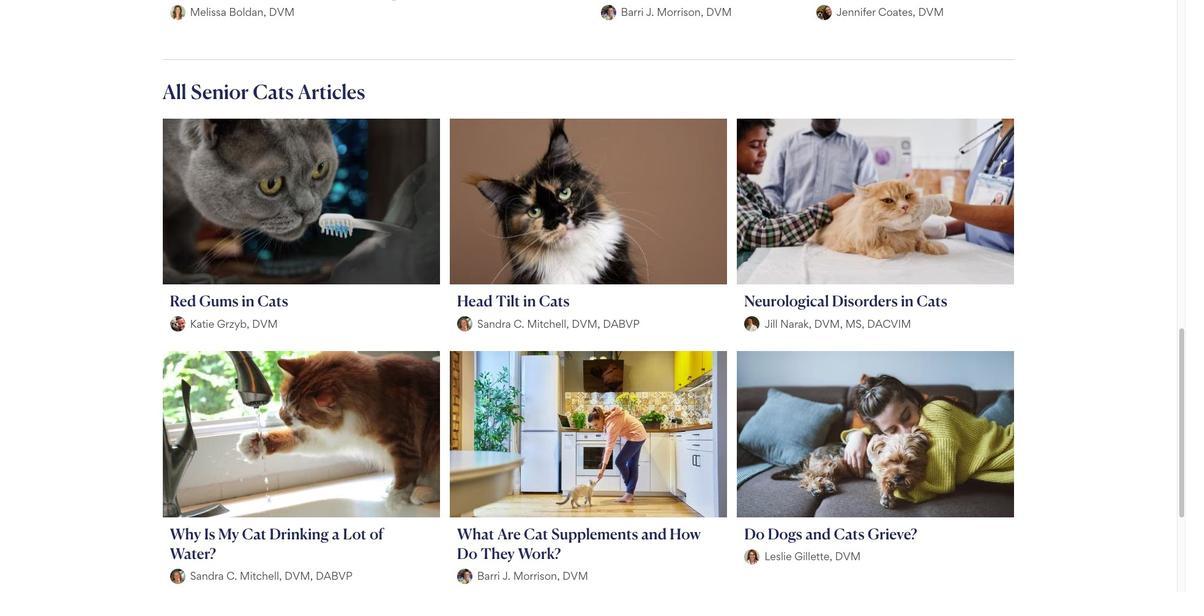 Task type: locate. For each thing, give the bounding box(es) containing it.
mitchell, down why is my cat drinking a lot of water?
[[240, 570, 282, 583]]

by image for neurological disorders in cats
[[744, 316, 760, 332]]

0 vertical spatial do
[[744, 525, 765, 543]]

what
[[457, 525, 494, 543]]

grieve?
[[868, 525, 917, 543]]

1 horizontal spatial barri j. morrison, dvm
[[621, 6, 732, 18]]

c.
[[514, 317, 524, 330], [226, 570, 237, 583]]

0 vertical spatial j.
[[646, 6, 654, 18]]

by image for why is my cat drinking a lot of water?
[[170, 569, 185, 584]]

0 vertical spatial c.
[[514, 317, 524, 330]]

sandra down tilt
[[477, 317, 511, 330]]

0 vertical spatial barri
[[621, 6, 644, 18]]

all
[[162, 79, 187, 104]]

dvm for leslie gillette, dvm
[[835, 550, 861, 563]]

0 horizontal spatial sandra c. mitchell, dvm, dabvp
[[190, 570, 352, 583]]

1 vertical spatial sandra
[[190, 570, 224, 583]]

1 vertical spatial j.
[[502, 570, 510, 583]]

cat inside what are cat supplements and how do they work?
[[524, 525, 548, 543]]

1 horizontal spatial and
[[805, 525, 831, 543]]

barri
[[621, 6, 644, 18], [477, 570, 500, 583]]

leslie
[[764, 550, 792, 563]]

sandra c. mitchell, dvm, dabvp
[[477, 317, 640, 330], [190, 570, 352, 583]]

do down what
[[457, 544, 477, 563]]

is
[[204, 525, 215, 543]]

jennifer coates, dvm
[[836, 6, 944, 18]]

sandra
[[477, 317, 511, 330], [190, 570, 224, 583]]

coates,
[[878, 6, 915, 18]]

do inside what are cat supplements and how do they work?
[[457, 544, 477, 563]]

sandra c. mitchell, dvm, dabvp down why is my cat drinking a lot of water?
[[190, 570, 352, 583]]

in
[[242, 292, 254, 310], [523, 292, 536, 310], [901, 292, 914, 310]]

dacvim
[[867, 317, 911, 330]]

all senior cats articles
[[162, 79, 365, 104]]

by image for do dogs and cats grieve?
[[744, 549, 760, 565]]

do left dogs
[[744, 525, 765, 543]]

0 horizontal spatial sandra
[[190, 570, 224, 583]]

mitchell,
[[527, 317, 569, 330], [240, 570, 282, 583]]

2 in from the left
[[523, 292, 536, 310]]

0 vertical spatial sandra
[[477, 317, 511, 330]]

jill
[[764, 317, 778, 330]]

1 vertical spatial sandra c. mitchell, dvm, dabvp
[[190, 570, 352, 583]]

2 cat from the left
[[524, 525, 548, 543]]

dvm for jennifer coates, dvm
[[918, 6, 944, 18]]

in for tilt
[[523, 292, 536, 310]]

0 vertical spatial mitchell,
[[527, 317, 569, 330]]

jennifer coates, dvm link
[[804, 0, 1019, 30]]

c. for in
[[514, 317, 524, 330]]

articles
[[298, 79, 365, 104]]

0 horizontal spatial j.
[[502, 570, 510, 583]]

1 cat from the left
[[242, 525, 266, 543]]

cat
[[242, 525, 266, 543], [524, 525, 548, 543]]

by image
[[601, 5, 616, 20], [816, 5, 831, 20], [170, 316, 185, 332], [457, 316, 472, 332], [744, 316, 760, 332]]

0 horizontal spatial cat
[[242, 525, 266, 543]]

1 horizontal spatial cat
[[524, 525, 548, 543]]

by image for what are cat supplements and how do they work?
[[457, 569, 472, 584]]

1 horizontal spatial dabvp
[[603, 317, 640, 330]]

1 vertical spatial mitchell,
[[240, 570, 282, 583]]

why
[[170, 525, 201, 543]]

1 horizontal spatial c.
[[514, 317, 524, 330]]

sandra down water?
[[190, 570, 224, 583]]

j.
[[646, 6, 654, 18], [502, 570, 510, 583]]

in right tilt
[[523, 292, 536, 310]]

0 vertical spatial sandra c. mitchell, dvm, dabvp
[[477, 317, 640, 330]]

by image for red gums in cats
[[170, 316, 185, 332]]

0 horizontal spatial in
[[242, 292, 254, 310]]

1 horizontal spatial in
[[523, 292, 536, 310]]

dogs
[[768, 525, 802, 543]]

1 horizontal spatial sandra c. mitchell, dvm, dabvp
[[477, 317, 640, 330]]

by image left leslie
[[744, 549, 760, 565]]

0 horizontal spatial c.
[[226, 570, 237, 583]]

and left how
[[641, 525, 667, 543]]

dvm
[[269, 6, 295, 18], [706, 6, 732, 18], [918, 6, 944, 18], [252, 317, 278, 330], [835, 550, 861, 563], [563, 570, 588, 583]]

drinking
[[269, 525, 329, 543]]

barri j. morrison, dvm
[[621, 6, 732, 18], [477, 570, 588, 583]]

cat inside why is my cat drinking a lot of water?
[[242, 525, 266, 543]]

why is my cat drinking a lot of water?
[[170, 525, 384, 563]]

0 horizontal spatial do
[[457, 544, 477, 563]]

dvm,
[[572, 317, 600, 330], [814, 317, 843, 330], [285, 570, 313, 583]]

1 vertical spatial c.
[[226, 570, 237, 583]]

0 horizontal spatial dvm,
[[285, 570, 313, 583]]

2 and from the left
[[805, 525, 831, 543]]

neurological
[[744, 292, 829, 310]]

in up katie grzyb, dvm in the bottom left of the page
[[242, 292, 254, 310]]

by image
[[170, 5, 185, 20], [744, 549, 760, 565], [170, 569, 185, 584], [457, 569, 472, 584]]

0 vertical spatial dabvp
[[603, 317, 640, 330]]

gums
[[199, 292, 239, 310]]

0 horizontal spatial and
[[641, 525, 667, 543]]

dvm, for why is my cat drinking a lot of water?
[[285, 570, 313, 583]]

mitchell, down the 'head tilt in cats'
[[527, 317, 569, 330]]

by image down what
[[457, 569, 472, 584]]

2 horizontal spatial dvm,
[[814, 317, 843, 330]]

1 horizontal spatial dvm,
[[572, 317, 600, 330]]

0 horizontal spatial barri j. morrison, dvm
[[477, 570, 588, 583]]

1 in from the left
[[242, 292, 254, 310]]

1 horizontal spatial j.
[[646, 6, 654, 18]]

dvm, for head tilt in cats
[[572, 317, 600, 330]]

3 in from the left
[[901, 292, 914, 310]]

1 horizontal spatial barri
[[621, 6, 644, 18]]

1 horizontal spatial sandra
[[477, 317, 511, 330]]

sandra c. mitchell, dvm, dabvp down the 'head tilt in cats'
[[477, 317, 640, 330]]

0 horizontal spatial mitchell,
[[240, 570, 282, 583]]

2 horizontal spatial in
[[901, 292, 914, 310]]

lot
[[343, 525, 367, 543]]

1 horizontal spatial mitchell,
[[527, 317, 569, 330]]

ms,
[[845, 317, 865, 330]]

morrison,
[[657, 6, 703, 18], [513, 570, 560, 583]]

senior
[[191, 79, 249, 104]]

c. down my
[[226, 570, 237, 583]]

cat right my
[[242, 525, 266, 543]]

0 horizontal spatial dabvp
[[316, 570, 352, 583]]

in up the dacvim
[[901, 292, 914, 310]]

0 vertical spatial morrison,
[[657, 6, 703, 18]]

and inside what are cat supplements and how do they work?
[[641, 525, 667, 543]]

c. for my
[[226, 570, 237, 583]]

in for disorders
[[901, 292, 914, 310]]

1 vertical spatial barri
[[477, 570, 500, 583]]

1 vertical spatial barri j. morrison, dvm
[[477, 570, 588, 583]]

1 vertical spatial dabvp
[[316, 570, 352, 583]]

cats
[[253, 79, 294, 104], [257, 292, 288, 310], [539, 292, 570, 310], [917, 292, 947, 310], [834, 525, 865, 543]]

barri j. morrison, dvm link
[[588, 0, 804, 30]]

1 vertical spatial do
[[457, 544, 477, 563]]

by image left melissa
[[170, 5, 185, 20]]

0 horizontal spatial barri
[[477, 570, 500, 583]]

dabvp
[[603, 317, 640, 330], [316, 570, 352, 583]]

do
[[744, 525, 765, 543], [457, 544, 477, 563]]

sandra for tilt
[[477, 317, 511, 330]]

by image down water?
[[170, 569, 185, 584]]

do dogs and cats grieve?
[[744, 525, 917, 543]]

1 and from the left
[[641, 525, 667, 543]]

0 horizontal spatial morrison,
[[513, 570, 560, 583]]

cats for head tilt in cats
[[539, 292, 570, 310]]

work?
[[518, 544, 561, 563]]

and
[[641, 525, 667, 543], [805, 525, 831, 543]]

1 horizontal spatial do
[[744, 525, 765, 543]]

and up gillette,
[[805, 525, 831, 543]]

c. down the 'head tilt in cats'
[[514, 317, 524, 330]]

melissa
[[190, 6, 226, 18]]

cat up work?
[[524, 525, 548, 543]]



Task type: describe. For each thing, give the bounding box(es) containing it.
head
[[457, 292, 493, 310]]

what are cat supplements and how do they work?
[[457, 525, 701, 563]]

melissa boldan, dvm link
[[158, 0, 373, 30]]

1 vertical spatial morrison,
[[513, 570, 560, 583]]

leslie gillette, dvm
[[764, 550, 861, 563]]

katie grzyb, dvm
[[190, 317, 278, 330]]

jill narak, dvm, ms, dacvim
[[764, 317, 911, 330]]

dvm for katie grzyb, dvm
[[252, 317, 278, 330]]

gillette,
[[794, 550, 832, 563]]

sandra c. mitchell, dvm, dabvp for cat
[[190, 570, 352, 583]]

jennifer
[[836, 6, 875, 18]]

they
[[480, 544, 515, 563]]

mitchell, for cat
[[240, 570, 282, 583]]

dabvp for head tilt in cats
[[603, 317, 640, 330]]

cats for do dogs and cats grieve?
[[834, 525, 865, 543]]

disorders
[[832, 292, 898, 310]]

grzyb,
[[217, 317, 249, 330]]

water?
[[170, 544, 216, 563]]

by image inside jennifer coates, dvm link
[[816, 5, 831, 20]]

by image for head tilt in cats
[[457, 316, 472, 332]]

neurological disorders in cats
[[744, 292, 947, 310]]

by image inside barri j. morrison, dvm link
[[601, 5, 616, 20]]

dvm for melissa boldan, dvm
[[269, 6, 295, 18]]

a
[[332, 525, 340, 543]]

1 horizontal spatial morrison,
[[657, 6, 703, 18]]

dabvp for why is my cat drinking a lot of water?
[[316, 570, 352, 583]]

boldan,
[[229, 6, 266, 18]]

sandra c. mitchell, dvm, dabvp for cats
[[477, 317, 640, 330]]

red
[[170, 292, 196, 310]]

cats for neurological disorders in cats
[[917, 292, 947, 310]]

melissa boldan, dvm
[[190, 6, 295, 18]]

in for gums
[[242, 292, 254, 310]]

red gums in cats
[[170, 292, 288, 310]]

head tilt in cats
[[457, 292, 570, 310]]

sandra for is
[[190, 570, 224, 583]]

cats for red gums in cats
[[257, 292, 288, 310]]

mitchell, for cats
[[527, 317, 569, 330]]

0 vertical spatial barri j. morrison, dvm
[[621, 6, 732, 18]]

of
[[370, 525, 384, 543]]

are
[[497, 525, 521, 543]]

supplements
[[551, 525, 638, 543]]

by image inside melissa boldan, dvm link
[[170, 5, 185, 20]]

narak,
[[780, 317, 812, 330]]

tilt
[[496, 292, 520, 310]]

katie
[[190, 317, 214, 330]]

how
[[670, 525, 701, 543]]

my
[[218, 525, 239, 543]]

barri inside barri j. morrison, dvm link
[[621, 6, 644, 18]]



Task type: vqa. For each thing, say whether or not it's contained in the screenshot.
German Pinscher
no



